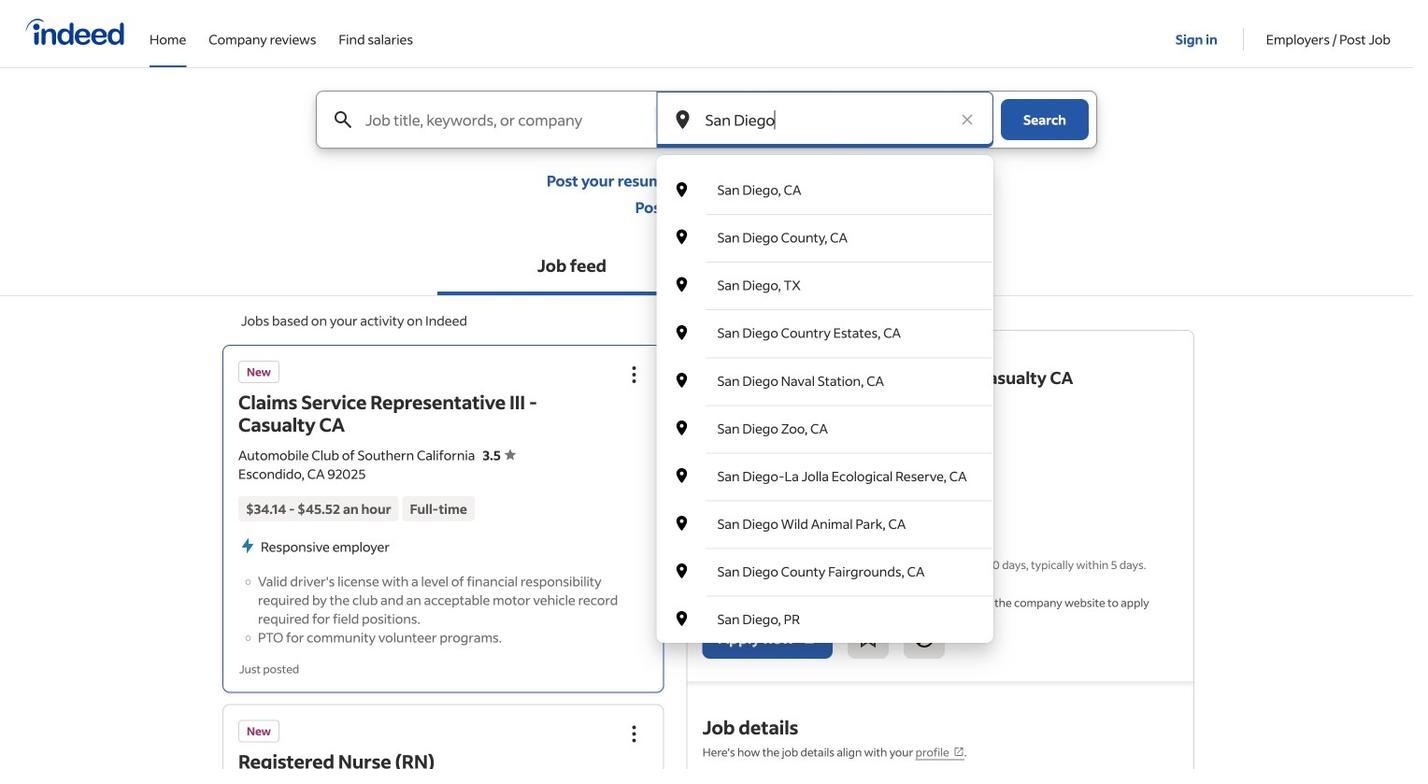 Task type: describe. For each thing, give the bounding box(es) containing it.
not interested image
[[913, 627, 936, 650]]

Edit location text field
[[701, 92, 949, 148]]

search: Job title, keywords, or company text field
[[362, 92, 654, 148]]

apply now (opens in a new tab) image
[[802, 631, 817, 646]]

3.5 out of 5 stars image
[[710, 420, 794, 442]]

save this job image
[[857, 627, 880, 650]]

job actions for claims service representative iii - casualty ca is collapsed image
[[623, 364, 646, 386]]

clear location input image
[[958, 110, 977, 129]]

automobile club of southern california (opens in a new tab) image
[[977, 401, 992, 416]]



Task type: locate. For each thing, give the bounding box(es) containing it.
job preferences (opens in a new window) image
[[953, 746, 964, 758]]

job actions for registered nurse (rn) is collapsed image
[[623, 723, 646, 745]]

main content
[[0, 91, 1413, 769]]

None search field
[[301, 91, 1112, 643]]

search suggestions list box
[[657, 166, 994, 643]]

3.5 out of five stars rating image
[[483, 447, 516, 464]]

tab list
[[0, 239, 1413, 296]]



Task type: vqa. For each thing, say whether or not it's contained in the screenshot.
Pebble
no



